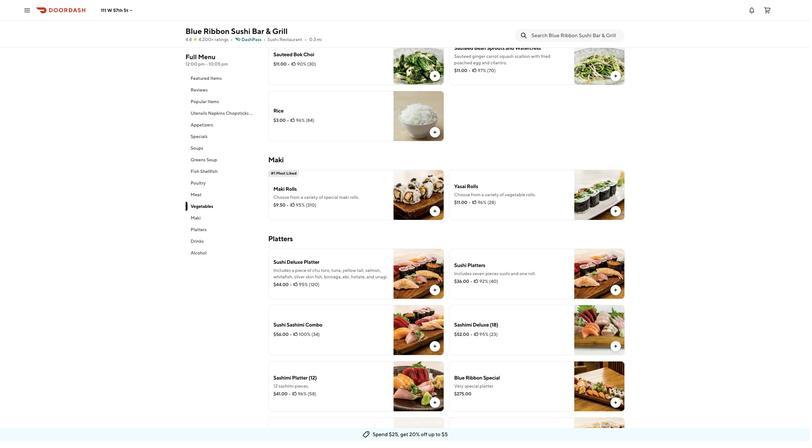 Task type: locate. For each thing, give the bounding box(es) containing it.
poultry button
[[186, 177, 261, 189]]

•
[[231, 37, 233, 42], [264, 37, 266, 42], [305, 37, 307, 42], [288, 61, 290, 67], [469, 68, 471, 73], [287, 118, 289, 123], [469, 200, 471, 205], [287, 203, 289, 208], [471, 279, 473, 284], [290, 282, 292, 287], [290, 332, 292, 337], [471, 332, 473, 337], [289, 392, 291, 397]]

platters
[[191, 227, 207, 232], [268, 235, 293, 243], [468, 262, 486, 269]]

appetizers
[[191, 122, 213, 127]]

from inside maki rolls choose from a variety of special maki rolls.
[[290, 195, 300, 200]]

items inside button
[[210, 76, 222, 81]]

popular items button
[[186, 96, 261, 107]]

96% left (28) at right
[[478, 200, 487, 205]]

0 horizontal spatial pm
[[198, 61, 205, 67]]

0 vertical spatial special
[[324, 195, 338, 200]]

rolls right yasai on the top
[[467, 183, 478, 190]]

sauteed
[[454, 45, 474, 51], [274, 51, 293, 58], [454, 54, 472, 59]]

1 vertical spatial platters
[[268, 235, 293, 243]]

blue inside blue ribbon special very special platter. $275.00
[[454, 375, 465, 381]]

• right $52.00
[[471, 332, 473, 337]]

grill
[[272, 27, 288, 36]]

2 vertical spatial $11.00
[[454, 200, 468, 205]]

platter up "pieces."
[[292, 375, 308, 381]]

97% (70)
[[478, 68, 496, 73]]

1 horizontal spatial variety
[[485, 192, 499, 197]]

wild mushroom roast image
[[574, 0, 625, 29]]

deluxe inside the sushi deluxe platter includes a piece of chu toro, tuna, yellow tail, salmon, whitefish, silver skin fish, binnaga, ebi, hotate, and unagi.
[[287, 259, 303, 265]]

1 horizontal spatial deluxe
[[473, 322, 489, 328]]

full menu 12:00 pm - 10:05 pm
[[186, 53, 228, 67]]

maki inside button
[[191, 215, 201, 221]]

a inside yasai rolls choose from a variety of vegetable rolls.
[[482, 192, 484, 197]]

of inside maki rolls choose from a variety of special maki rolls.
[[319, 195, 323, 200]]

#1
[[271, 171, 276, 176]]

0 horizontal spatial special
[[324, 195, 338, 200]]

96% left (84)
[[296, 118, 305, 123]]

95% left (23)
[[480, 332, 489, 337]]

$52.00
[[454, 332, 469, 337]]

• for 97% (70)
[[469, 68, 471, 73]]

1 horizontal spatial rolls
[[467, 183, 478, 190]]

rolls. right vegetable
[[527, 192, 536, 197]]

pm right 10:05
[[222, 61, 228, 67]]

sashimi for sashimi platter (12) 12 sashimi pieces.
[[274, 375, 291, 381]]

0 horizontal spatial blue
[[186, 27, 202, 36]]

1 horizontal spatial platters
[[268, 235, 293, 243]]

2 vertical spatial maki
[[191, 215, 201, 221]]

special left maki at the left
[[324, 195, 338, 200]]

ribbon
[[204, 27, 230, 36], [466, 375, 483, 381]]

$11.00 • down the sauteed bok choi
[[274, 61, 290, 67]]

95% (120)
[[299, 282, 320, 287]]

2 vertical spatial 95%
[[480, 332, 489, 337]]

fish
[[191, 169, 199, 174]]

• left 96% (28)
[[469, 200, 471, 205]]

of for sushi
[[307, 268, 312, 273]]

ribbon up platter.
[[466, 375, 483, 381]]

92% (40)
[[480, 279, 498, 284]]

get
[[401, 432, 408, 438]]

0 horizontal spatial ribbon
[[204, 27, 230, 36]]

bean
[[474, 45, 486, 51]]

fried
[[541, 54, 551, 59]]

a up 96% (28)
[[482, 192, 484, 197]]

variety inside maki rolls choose from a variety of special maki rolls.
[[304, 195, 318, 200]]

dashpass
[[242, 37, 262, 42]]

sashimi for sashimi deluxe (18)
[[454, 322, 472, 328]]

(12)
[[309, 375, 317, 381]]

$3.00 •
[[274, 118, 289, 123]]

1 horizontal spatial special
[[465, 384, 479, 389]]

a inside maki rolls choose from a variety of special maki rolls.
[[301, 195, 303, 200]]

of left vegetable
[[500, 192, 504, 197]]

pm left -
[[198, 61, 205, 67]]

reviews button
[[186, 84, 261, 96]]

blue
[[186, 27, 202, 36], [454, 375, 465, 381]]

specials button
[[186, 131, 261, 142]]

(30)
[[307, 61, 316, 67]]

platter up the 'chu'
[[304, 259, 320, 265]]

add item to cart image for sashimi deluxe (18)
[[613, 344, 619, 349]]

greens soup
[[191, 157, 217, 162]]

2 vertical spatial platter
[[471, 428, 487, 434]]

sushi restaurant • 0.3 mi
[[268, 37, 322, 42]]

skin
[[306, 274, 314, 280]]

0 horizontal spatial rolls
[[286, 186, 297, 192]]

• down poached
[[469, 68, 471, 73]]

97%
[[478, 68, 486, 73]]

and inside sushi platters includes seven pieces sushi and one roll.
[[511, 271, 519, 276]]

deluxe up piece
[[287, 259, 303, 265]]

sashimi up 100%
[[287, 322, 305, 328]]

of inside yasai rolls choose from a variety of vegetable rolls.
[[500, 192, 504, 197]]

1 vertical spatial blue
[[454, 375, 465, 381]]

choose down yasai on the top
[[454, 192, 470, 197]]

add item to cart image for sushi deluxe platter
[[432, 288, 438, 293]]

95% for 95% (23)
[[480, 332, 489, 337]]

• right $36.00
[[471, 279, 473, 284]]

from inside yasai rolls choose from a variety of vegetable rolls.
[[471, 192, 481, 197]]

off
[[421, 432, 428, 438]]

• right $44.00
[[290, 282, 292, 287]]

rice
[[274, 108, 284, 114]]

• right $9.50
[[287, 203, 289, 208]]

specials
[[191, 134, 208, 139]]

rolls. right maki at the left
[[350, 195, 360, 200]]

sushi for •
[[268, 37, 279, 42]]

1 horizontal spatial choose
[[454, 192, 470, 197]]

(58)
[[308, 392, 316, 397]]

• for 95% (23)
[[471, 332, 473, 337]]

maki up '#1'
[[268, 156, 284, 164]]

rolls. inside maki rolls choose from a variety of special maki rolls.
[[350, 195, 360, 200]]

to
[[436, 432, 441, 438]]

open menu image
[[23, 6, 31, 14]]

2 horizontal spatial of
[[500, 192, 504, 197]]

choose up $9.50 •
[[274, 195, 289, 200]]

blue up "very"
[[454, 375, 465, 381]]

utensils napkins chopsticks soy sauce
[[191, 111, 271, 116]]

maki inside maki rolls choose from a variety of special maki rolls.
[[274, 186, 285, 192]]

0 horizontal spatial rolls.
[[350, 195, 360, 200]]

platter for sashimi platter (12) 12 sashimi pieces.
[[292, 375, 308, 381]]

maki down vegetables
[[191, 215, 201, 221]]

95% for 95% (310)
[[296, 203, 305, 208]]

variety up (28) at right
[[485, 192, 499, 197]]

items
[[210, 76, 222, 81], [208, 99, 219, 104]]

$36.00
[[454, 279, 469, 284]]

sashimi up $52.00 •
[[454, 322, 472, 328]]

1 vertical spatial deluxe
[[473, 322, 489, 328]]

rolls inside maki rolls choose from a variety of special maki rolls.
[[286, 186, 297, 192]]

sashimi up sashimi
[[274, 375, 291, 381]]

variety inside yasai rolls choose from a variety of vegetable rolls.
[[485, 192, 499, 197]]

2 vertical spatial $11.00 •
[[454, 200, 471, 205]]

0.3
[[309, 37, 316, 42]]

platter inside the sashimi platter (12) 12 sashimi pieces.
[[292, 375, 308, 381]]

$11.00 •
[[274, 61, 290, 67], [454, 68, 471, 73], [454, 200, 471, 205]]

hotate,
[[351, 274, 366, 280]]

$11.00 • down yasai on the top
[[454, 200, 471, 205]]

sushi image
[[394, 418, 444, 441]]

add item to cart image
[[613, 73, 619, 79], [432, 209, 438, 214], [613, 209, 619, 214], [613, 288, 619, 293], [432, 344, 438, 349]]

a inside the sushi deluxe platter includes a piece of chu toro, tuna, yellow tail, salmon, whitefish, silver skin fish, binnaga, ebi, hotate, and unagi.
[[292, 268, 294, 273]]

90%
[[297, 61, 307, 67]]

of inside the sushi deluxe platter includes a piece of chu toro, tuna, yellow tail, salmon, whitefish, silver skin fish, binnaga, ebi, hotate, and unagi.
[[307, 268, 312, 273]]

choi
[[303, 51, 314, 58]]

0 horizontal spatial from
[[290, 195, 300, 200]]

sushi inside the sushi deluxe platter includes a piece of chu toro, tuna, yellow tail, salmon, whitefish, silver skin fish, binnaga, ebi, hotate, and unagi.
[[274, 259, 286, 265]]

111 w 57th st
[[101, 8, 128, 13]]

rolls. inside yasai rolls choose from a variety of vegetable rolls.
[[527, 192, 536, 197]]

chopsticks
[[226, 111, 249, 116]]

platter for honoo platter
[[471, 428, 487, 434]]

0 horizontal spatial variety
[[304, 195, 318, 200]]

add item to cart image for blue ribbon special
[[613, 400, 619, 405]]

popular items
[[191, 99, 219, 104]]

of left maki at the left
[[319, 195, 323, 200]]

• right $56.00
[[290, 332, 292, 337]]

honoo platter image
[[574, 418, 625, 441]]

sushi inside sushi platters includes seven pieces sushi and one roll.
[[454, 262, 467, 269]]

1 vertical spatial maki
[[274, 186, 285, 192]]

sauteed bok choi image
[[394, 35, 444, 85]]

a up 95% (310)
[[301, 195, 303, 200]]

1 vertical spatial special
[[465, 384, 479, 389]]

of up skin on the bottom left of the page
[[307, 268, 312, 273]]

2 horizontal spatial a
[[482, 192, 484, 197]]

a for yasai
[[482, 192, 484, 197]]

pm
[[198, 61, 205, 67], [222, 61, 228, 67]]

10:05
[[209, 61, 221, 67]]

combo
[[305, 322, 322, 328]]

0 horizontal spatial platters
[[191, 227, 207, 232]]

pieces.
[[295, 384, 309, 389]]

0 vertical spatial 95%
[[296, 203, 305, 208]]

0 vertical spatial deluxe
[[287, 259, 303, 265]]

blue up 4.8
[[186, 27, 202, 36]]

1 horizontal spatial includes
[[454, 271, 472, 276]]

honoo
[[454, 428, 470, 434]]

sushi sashimi combo image
[[394, 305, 444, 356]]

rolls inside yasai rolls choose from a variety of vegetable rolls.
[[467, 183, 478, 190]]

1 horizontal spatial of
[[319, 195, 323, 200]]

rice image
[[394, 91, 444, 141]]

0 vertical spatial ribbon
[[204, 27, 230, 36]]

ribbon inside blue ribbon special very special platter. $275.00
[[466, 375, 483, 381]]

95% (23)
[[480, 332, 498, 337]]

1 vertical spatial ribbon
[[466, 375, 483, 381]]

and down "salmon,"
[[367, 274, 375, 280]]

96% (84)
[[296, 118, 315, 123]]

shellfish
[[200, 169, 218, 174]]

variety for yasai
[[485, 192, 499, 197]]

2 vertical spatial platters
[[468, 262, 486, 269]]

add item to cart image for pieces
[[613, 288, 619, 293]]

sashimi inside the sashimi platter (12) 12 sashimi pieces.
[[274, 375, 291, 381]]

0 horizontal spatial a
[[292, 268, 294, 273]]

items inside button
[[208, 99, 219, 104]]

0 vertical spatial platter
[[304, 259, 320, 265]]

95% down silver
[[299, 282, 308, 287]]

platter
[[304, 259, 320, 265], [292, 375, 308, 381], [471, 428, 487, 434]]

0 vertical spatial blue
[[186, 27, 202, 36]]

honoo platter
[[454, 428, 487, 434]]

1 vertical spatial $11.00
[[454, 68, 468, 73]]

0 vertical spatial platters
[[191, 227, 207, 232]]

(70)
[[487, 68, 496, 73]]

1 horizontal spatial ribbon
[[466, 375, 483, 381]]

0 horizontal spatial deluxe
[[287, 259, 303, 265]]

deluxe up 95% (23)
[[473, 322, 489, 328]]

notification bell image
[[748, 6, 756, 14]]

poultry
[[191, 181, 206, 186]]

$11.00 down poached
[[454, 68, 468, 73]]

2 horizontal spatial platters
[[468, 262, 486, 269]]

1 horizontal spatial from
[[471, 192, 481, 197]]

special up $275.00
[[465, 384, 479, 389]]

rolls for maki
[[286, 186, 297, 192]]

(40)
[[489, 279, 498, 284]]

1 horizontal spatial blue
[[454, 375, 465, 381]]

sushi deluxe platter includes a piece of chu toro, tuna, yellow tail, salmon, whitefish, silver skin fish, binnaga, ebi, hotate, and unagi.
[[274, 259, 388, 280]]

0 horizontal spatial includes
[[274, 268, 291, 273]]

$9.50
[[274, 203, 286, 208]]

meat
[[191, 192, 202, 197]]

2 pm from the left
[[222, 61, 228, 67]]

sauteed for sauteed bok choi
[[274, 51, 293, 58]]

maki down most on the left
[[274, 186, 285, 192]]

includes
[[274, 268, 291, 273], [454, 271, 472, 276]]

rolls down liked
[[286, 186, 297, 192]]

(23)
[[490, 332, 498, 337]]

0 vertical spatial items
[[210, 76, 222, 81]]

20%
[[410, 432, 420, 438]]

• down the sauteed bok choi
[[288, 61, 290, 67]]

0 horizontal spatial choose
[[274, 195, 289, 200]]

sauteed for sauteed bean sprouts and watercress sauteed ginger carrot squash scallion with fried poached egg and cilantro.
[[454, 45, 474, 51]]

blue for blue ribbon special very special platter. $275.00
[[454, 375, 465, 381]]

1 vertical spatial $11.00 •
[[454, 68, 471, 73]]

st
[[124, 8, 128, 13]]

95% left '(310)'
[[296, 203, 305, 208]]

items up napkins
[[208, 99, 219, 104]]

1 vertical spatial platter
[[292, 375, 308, 381]]

full
[[186, 53, 197, 61]]

from up 95% (310)
[[290, 195, 300, 200]]

1 vertical spatial 96%
[[478, 200, 487, 205]]

add item to cart image for a
[[613, 209, 619, 214]]

deluxe for sushi
[[287, 259, 303, 265]]

napkins
[[208, 111, 225, 116]]

appetizers button
[[186, 119, 261, 131]]

• right $3.00
[[287, 118, 289, 123]]

spend
[[373, 432, 388, 438]]

variety for maki
[[304, 195, 318, 200]]

deluxe
[[287, 259, 303, 265], [473, 322, 489, 328]]

sushi sashimi combo
[[274, 322, 322, 328]]

cilantro.
[[491, 60, 507, 65]]

platter inside the sushi deluxe platter includes a piece of chu toro, tuna, yellow tail, salmon, whitefish, silver skin fish, binnaga, ebi, hotate, and unagi.
[[304, 259, 320, 265]]

from up 96% (28)
[[471, 192, 481, 197]]

choose inside maki rolls choose from a variety of special maki rolls.
[[274, 195, 289, 200]]

• left "0.3"
[[305, 37, 307, 42]]

choose
[[454, 192, 470, 197], [274, 195, 289, 200]]

0 horizontal spatial of
[[307, 268, 312, 273]]

from for maki
[[290, 195, 300, 200]]

items up "reviews" button
[[210, 76, 222, 81]]

4,200+ ratings •
[[199, 37, 233, 42]]

poached
[[454, 60, 473, 65]]

$11.00 • down poached
[[454, 68, 471, 73]]

includes up $36.00 • at right bottom
[[454, 271, 472, 276]]

includes up the 'whitefish,'
[[274, 268, 291, 273]]

1 vertical spatial 95%
[[299, 282, 308, 287]]

sushi deluxe platter image
[[394, 249, 444, 299]]

ribbon up "4,200+ ratings •" in the left top of the page
[[204, 27, 230, 36]]

platters inside button
[[191, 227, 207, 232]]

add item to cart image
[[432, 17, 438, 22], [613, 17, 619, 22], [432, 73, 438, 79], [432, 130, 438, 135], [432, 288, 438, 293], [613, 344, 619, 349], [432, 400, 438, 405], [613, 400, 619, 405]]

2 vertical spatial 96%
[[298, 392, 307, 397]]

0 items, open order cart image
[[764, 6, 772, 14]]

96% down "pieces."
[[298, 392, 307, 397]]

1 horizontal spatial pm
[[222, 61, 228, 67]]

add item to cart image for watercress
[[613, 73, 619, 79]]

and left one
[[511, 271, 519, 276]]

drinks
[[191, 239, 204, 244]]

1 horizontal spatial rolls.
[[527, 192, 536, 197]]

a left piece
[[292, 268, 294, 273]]

ebi,
[[343, 274, 350, 280]]

includes inside the sushi deluxe platter includes a piece of chu toro, tuna, yellow tail, salmon, whitefish, silver skin fish, binnaga, ebi, hotate, and unagi.
[[274, 268, 291, 273]]

1 horizontal spatial a
[[301, 195, 303, 200]]

• for 96% (84)
[[287, 118, 289, 123]]

platter right honoo
[[471, 428, 487, 434]]

$11.00 down the sauteed bok choi
[[274, 61, 287, 67]]

12
[[274, 384, 278, 389]]

$11.00 down yasai on the top
[[454, 200, 468, 205]]

yasai rolls image
[[574, 170, 625, 220]]

choose inside yasai rolls choose from a variety of vegetable rolls.
[[454, 192, 470, 197]]

• down sashimi
[[289, 392, 291, 397]]

1 vertical spatial items
[[208, 99, 219, 104]]

variety up '(310)'
[[304, 195, 318, 200]]

of for yasai
[[500, 192, 504, 197]]

a
[[482, 192, 484, 197], [301, 195, 303, 200], [292, 268, 294, 273]]



Task type: describe. For each thing, give the bounding box(es) containing it.
$275.00
[[454, 392, 472, 397]]

pieces
[[486, 271, 499, 276]]

and inside the sushi deluxe platter includes a piece of chu toro, tuna, yellow tail, salmon, whitefish, silver skin fish, binnaga, ebi, hotate, and unagi.
[[367, 274, 375, 280]]

choose for maki
[[274, 195, 289, 200]]

most
[[276, 171, 286, 176]]

featured items button
[[186, 72, 261, 84]]

w
[[107, 8, 112, 13]]

blue ribbon special very special platter. $275.00
[[454, 375, 500, 397]]

Item Search search field
[[532, 32, 620, 39]]

platters button
[[186, 224, 261, 236]]

mi
[[317, 37, 322, 42]]

tuna,
[[332, 268, 342, 273]]

bok
[[294, 51, 303, 58]]

$3.00
[[274, 118, 286, 123]]

rolls for yasai
[[467, 183, 478, 190]]

sauce
[[258, 111, 271, 116]]

maki rolls choose from a variety of special maki rolls.
[[274, 186, 360, 200]]

add item to cart image for rice
[[432, 130, 438, 135]]

items for popular items
[[208, 99, 219, 104]]

$52.00 •
[[454, 332, 473, 337]]

scallion
[[515, 54, 530, 59]]

platter.
[[480, 384, 494, 389]]

4.8
[[186, 37, 192, 42]]

• for 92% (40)
[[471, 279, 473, 284]]

95% for 95% (120)
[[299, 282, 308, 287]]

platters inside sushi platters includes seven pieces sushi and one roll.
[[468, 262, 486, 269]]

ratings
[[215, 37, 229, 42]]

bar
[[252, 27, 264, 36]]

of for maki
[[319, 195, 323, 200]]

(84)
[[306, 118, 315, 123]]

alcohol
[[191, 250, 207, 256]]

a for sushi
[[292, 268, 294, 273]]

$36.00 •
[[454, 279, 473, 284]]

soy
[[250, 111, 257, 116]]

add item to cart image for sauteed bok choi
[[432, 73, 438, 79]]

• down the blue ribbon sushi bar & grill
[[231, 37, 233, 42]]

0 vertical spatial maki
[[268, 156, 284, 164]]

deluxe for sashimi
[[473, 322, 489, 328]]

includes inside sushi platters includes seven pieces sushi and one roll.
[[454, 271, 472, 276]]

sushi for includes
[[454, 262, 467, 269]]

• down bar
[[264, 37, 266, 42]]

sushi for combo
[[274, 322, 286, 328]]

special inside maki rolls choose from a variety of special maki rolls.
[[324, 195, 338, 200]]

0 vertical spatial $11.00 •
[[274, 61, 290, 67]]

111
[[101, 8, 106, 13]]

egg
[[473, 60, 481, 65]]

• for 96% (28)
[[469, 200, 471, 205]]

96% for sashimi platter (12)
[[298, 392, 307, 397]]

special
[[484, 375, 500, 381]]

toro,
[[321, 268, 331, 273]]

binnaga,
[[324, 274, 342, 280]]

sashimi deluxe (18) image
[[574, 305, 625, 356]]

$11.00 • for yasai
[[454, 200, 471, 205]]

roll.
[[529, 271, 536, 276]]

95% (310)
[[296, 203, 317, 208]]

92%
[[480, 279, 488, 284]]

sauteed bok choi
[[274, 51, 314, 58]]

one
[[520, 271, 528, 276]]

• for 95% (120)
[[290, 282, 292, 287]]

0 vertical spatial 96%
[[296, 118, 305, 123]]

96% (28)
[[478, 200, 496, 205]]

4,200+
[[199, 37, 214, 42]]

96% (58)
[[298, 392, 316, 397]]

1 pm from the left
[[198, 61, 205, 67]]

• for 95% (310)
[[287, 203, 289, 208]]

yasai
[[454, 183, 466, 190]]

squash
[[500, 54, 514, 59]]

ribbon for special
[[466, 375, 483, 381]]

utensils napkins chopsticks soy sauce button
[[186, 107, 271, 119]]

&
[[266, 27, 271, 36]]

-
[[206, 61, 208, 67]]

maki
[[339, 195, 349, 200]]

reviews
[[191, 87, 208, 93]]

up
[[429, 432, 435, 438]]

sashimi deluxe (18)
[[454, 322, 499, 328]]

special inside blue ribbon special very special platter. $275.00
[[465, 384, 479, 389]]

yasai rolls choose from a variety of vegetable rolls.
[[454, 183, 536, 197]]

sushi platters includes seven pieces sushi and one roll.
[[454, 262, 536, 276]]

vegetable
[[505, 192, 526, 197]]

and up squash
[[506, 45, 514, 51]]

vegetable fried rice image
[[394, 0, 444, 29]]

seven
[[473, 271, 485, 276]]

greens soup button
[[186, 154, 261, 166]]

sashimi
[[279, 384, 294, 389]]

items for featured items
[[210, 76, 222, 81]]

very
[[454, 384, 464, 389]]

sushi
[[500, 271, 510, 276]]

greens
[[191, 157, 206, 162]]

dashpass •
[[242, 37, 266, 42]]

sushi platters image
[[574, 249, 625, 299]]

sauteed bean sprouts and watercress image
[[574, 35, 625, 85]]

ribbon for sushi
[[204, 27, 230, 36]]

$41.00 •
[[274, 392, 291, 397]]

add item to cart image for sashimi platter (12)
[[432, 400, 438, 405]]

• for 96% (58)
[[289, 392, 291, 397]]

(18)
[[490, 322, 499, 328]]

sashimi platter (12) image
[[394, 361, 444, 412]]

choose for yasai
[[454, 192, 470, 197]]

$5
[[442, 432, 448, 438]]

$11.00 for sauteed
[[454, 68, 468, 73]]

100%
[[299, 332, 311, 337]]

a for maki
[[301, 195, 303, 200]]

unagi.
[[375, 274, 388, 280]]

$11.00 for yasai
[[454, 200, 468, 205]]

with
[[531, 54, 540, 59]]

featured
[[191, 76, 210, 81]]

(34)
[[312, 332, 320, 337]]

and up 97% (70)
[[482, 60, 490, 65]]

blue ribbon special image
[[574, 361, 625, 412]]

liked
[[287, 171, 297, 176]]

• for 90% (30)
[[288, 61, 290, 67]]

96% for yasai rolls
[[478, 200, 487, 205]]

watercress
[[515, 45, 541, 51]]

$11.00 • for sauteed
[[454, 68, 471, 73]]

(310)
[[306, 203, 317, 208]]

salmon,
[[366, 268, 381, 273]]

sushi for platter
[[274, 259, 286, 265]]

maki button
[[186, 212, 261, 224]]

111 w 57th st button
[[101, 8, 133, 13]]

drinks button
[[186, 236, 261, 247]]

tail,
[[357, 268, 365, 273]]

0 vertical spatial $11.00
[[274, 61, 287, 67]]

blue for blue ribbon sushi bar & grill
[[186, 27, 202, 36]]

soup
[[207, 157, 217, 162]]

maki rolls image
[[394, 170, 444, 220]]

ginger
[[473, 54, 486, 59]]

chu
[[313, 268, 320, 273]]

featured items
[[191, 76, 222, 81]]

$44.00 •
[[274, 282, 292, 287]]

(120)
[[309, 282, 320, 287]]

from for yasai
[[471, 192, 481, 197]]

• for 100% (34)
[[290, 332, 292, 337]]

blue ribbon sushi bar & grill
[[186, 27, 288, 36]]

$56.00 •
[[274, 332, 292, 337]]

sauteed bean sprouts and watercress sauteed ginger carrot squash scallion with fried poached egg and cilantro.
[[454, 45, 551, 65]]



Task type: vqa. For each thing, say whether or not it's contained in the screenshot.
'Maki' button
yes



